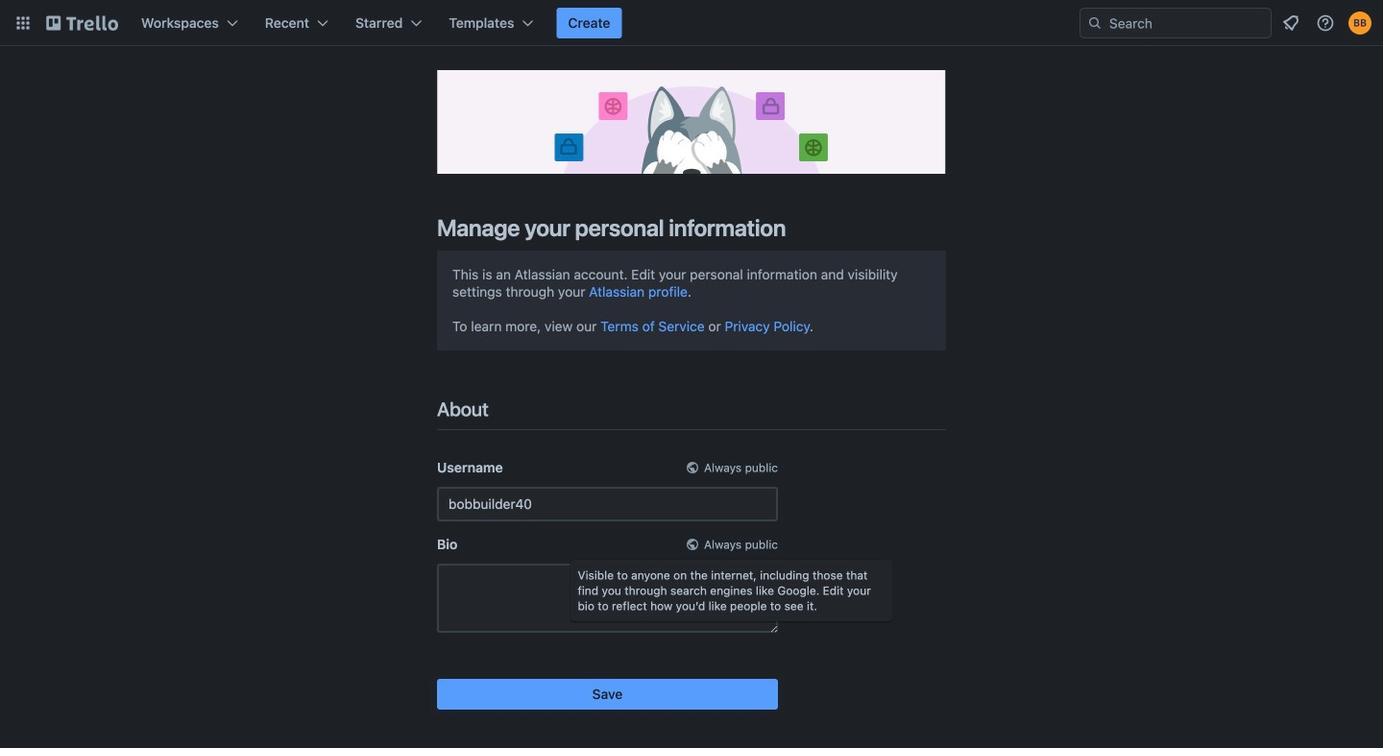 Task type: describe. For each thing, give the bounding box(es) containing it.
Search field
[[1103, 10, 1271, 37]]

primary element
[[0, 0, 1384, 46]]

0 notifications image
[[1280, 12, 1303, 35]]

open information menu image
[[1317, 13, 1336, 33]]

search image
[[1088, 15, 1103, 31]]



Task type: locate. For each thing, give the bounding box(es) containing it.
tooltip
[[570, 560, 893, 622]]

back to home image
[[46, 8, 118, 38]]

None text field
[[437, 487, 778, 522], [437, 564, 778, 633], [437, 487, 778, 522], [437, 564, 778, 633]]

bob builder (bobbuilder40) image
[[1349, 12, 1372, 35]]



Task type: vqa. For each thing, say whether or not it's contained in the screenshot.
Board name text box
no



